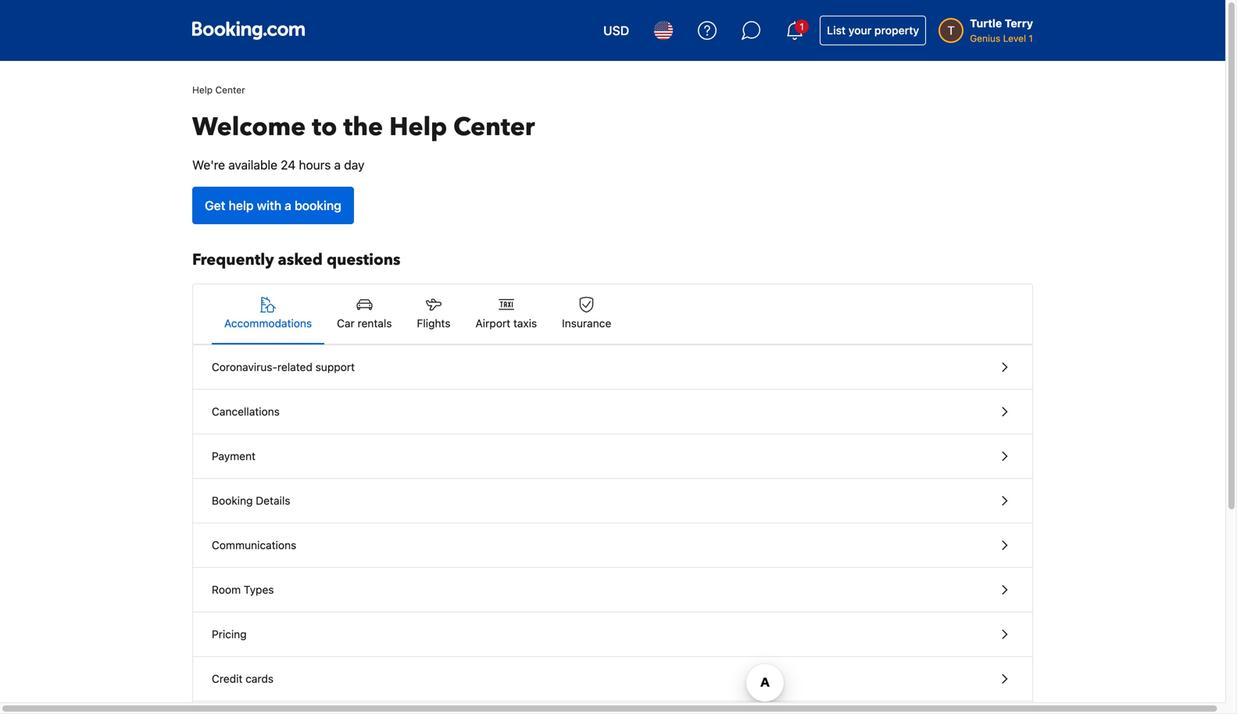 Task type: describe. For each thing, give the bounding box(es) containing it.
list
[[827, 24, 846, 37]]

booking
[[295, 198, 341, 213]]

list your property
[[827, 24, 919, 37]]

room types button
[[193, 568, 1032, 613]]

frequently
[[192, 249, 274, 271]]

turtle terry genius level 1
[[970, 17, 1033, 44]]

questions
[[327, 249, 401, 271]]

the
[[343, 110, 383, 144]]

help center
[[192, 84, 245, 95]]

terry
[[1005, 17, 1033, 30]]

pricing
[[212, 628, 247, 641]]

your
[[849, 24, 872, 37]]

0 horizontal spatial center
[[215, 84, 245, 95]]

welcome to the help center
[[192, 110, 535, 144]]

types
[[244, 583, 274, 596]]

booking details
[[212, 494, 290, 507]]

to
[[312, 110, 337, 144]]

coronavirus-related support
[[212, 361, 355, 374]]

car rentals button
[[324, 284, 404, 344]]

pricing button
[[193, 613, 1032, 657]]

accommodations
[[224, 317, 312, 330]]

accommodations button
[[212, 284, 324, 344]]

cancellations button
[[193, 390, 1032, 435]]

genius
[[970, 33, 1001, 44]]

related
[[277, 361, 313, 374]]

1 inside button
[[800, 21, 804, 32]]

cancellations
[[212, 405, 280, 418]]

we're
[[192, 157, 225, 172]]

taxis
[[513, 317, 537, 330]]

credit cards
[[212, 672, 274, 685]]

welcome
[[192, 110, 306, 144]]

cards
[[246, 672, 274, 685]]

payment button
[[193, 435, 1032, 479]]

room
[[212, 583, 241, 596]]

booking details button
[[193, 479, 1032, 524]]

usd button
[[594, 12, 639, 49]]

usd
[[603, 23, 629, 38]]



Task type: vqa. For each thing, say whether or not it's contained in the screenshot.
'in' inside the check-in mon, jan 1, 2024 from 4:00 pm
no



Task type: locate. For each thing, give the bounding box(es) containing it.
payment
[[212, 450, 256, 463]]

a
[[334, 157, 341, 172], [285, 198, 291, 213]]

insurance button
[[550, 284, 624, 344]]

communications
[[212, 539, 296, 552]]

1 horizontal spatial 1
[[1029, 33, 1033, 44]]

1 vertical spatial help
[[389, 110, 447, 144]]

with
[[257, 198, 281, 213]]

help
[[192, 84, 213, 95], [389, 110, 447, 144]]

help up welcome
[[192, 84, 213, 95]]

a left day
[[334, 157, 341, 172]]

0 vertical spatial a
[[334, 157, 341, 172]]

we're available 24 hours a day
[[192, 157, 364, 172]]

0 horizontal spatial help
[[192, 84, 213, 95]]

airport
[[476, 317, 510, 330]]

asked
[[278, 249, 323, 271]]

help
[[229, 198, 254, 213]]

get help with a booking
[[205, 198, 341, 213]]

hours
[[299, 157, 331, 172]]

booking
[[212, 494, 253, 507]]

details
[[256, 494, 290, 507]]

flights
[[417, 317, 451, 330]]

turtle
[[970, 17, 1002, 30]]

insurance
[[562, 317, 611, 330]]

car
[[337, 317, 355, 330]]

tab list
[[193, 284, 1032, 345]]

available
[[228, 157, 277, 172]]

1 horizontal spatial help
[[389, 110, 447, 144]]

support
[[315, 361, 355, 374]]

1
[[800, 21, 804, 32], [1029, 33, 1033, 44]]

property
[[874, 24, 919, 37]]

1 inside turtle terry genius level 1
[[1029, 33, 1033, 44]]

booking.com online hotel reservations image
[[192, 21, 305, 40]]

0 vertical spatial help
[[192, 84, 213, 95]]

a inside button
[[285, 198, 291, 213]]

help right the
[[389, 110, 447, 144]]

1 vertical spatial 1
[[1029, 33, 1033, 44]]

1 left list at the top of the page
[[800, 21, 804, 32]]

frequently asked questions
[[192, 249, 401, 271]]

1 vertical spatial a
[[285, 198, 291, 213]]

24
[[281, 157, 296, 172]]

1 right level
[[1029, 33, 1033, 44]]

1 vertical spatial center
[[453, 110, 535, 144]]

credit cards button
[[193, 657, 1032, 702]]

car rentals
[[337, 317, 392, 330]]

1 horizontal spatial a
[[334, 157, 341, 172]]

credit
[[212, 672, 243, 685]]

center
[[215, 84, 245, 95], [453, 110, 535, 144]]

airport taxis
[[476, 317, 537, 330]]

room types
[[212, 583, 274, 596]]

1 horizontal spatial center
[[453, 110, 535, 144]]

airport taxis button
[[463, 284, 550, 344]]

0 horizontal spatial 1
[[800, 21, 804, 32]]

day
[[344, 157, 364, 172]]

flights button
[[404, 284, 463, 344]]

coronavirus-related support button
[[193, 345, 1032, 390]]

level
[[1003, 33, 1026, 44]]

a right with
[[285, 198, 291, 213]]

get help with a booking button
[[192, 187, 354, 224]]

0 vertical spatial 1
[[800, 21, 804, 32]]

0 horizontal spatial a
[[285, 198, 291, 213]]

communications button
[[193, 524, 1032, 568]]

1 button
[[776, 12, 814, 49]]

coronavirus-
[[212, 361, 277, 374]]

list your property link
[[820, 16, 926, 45]]

get
[[205, 198, 225, 213]]

tab list containing accommodations
[[193, 284, 1032, 345]]

rentals
[[358, 317, 392, 330]]

0 vertical spatial center
[[215, 84, 245, 95]]



